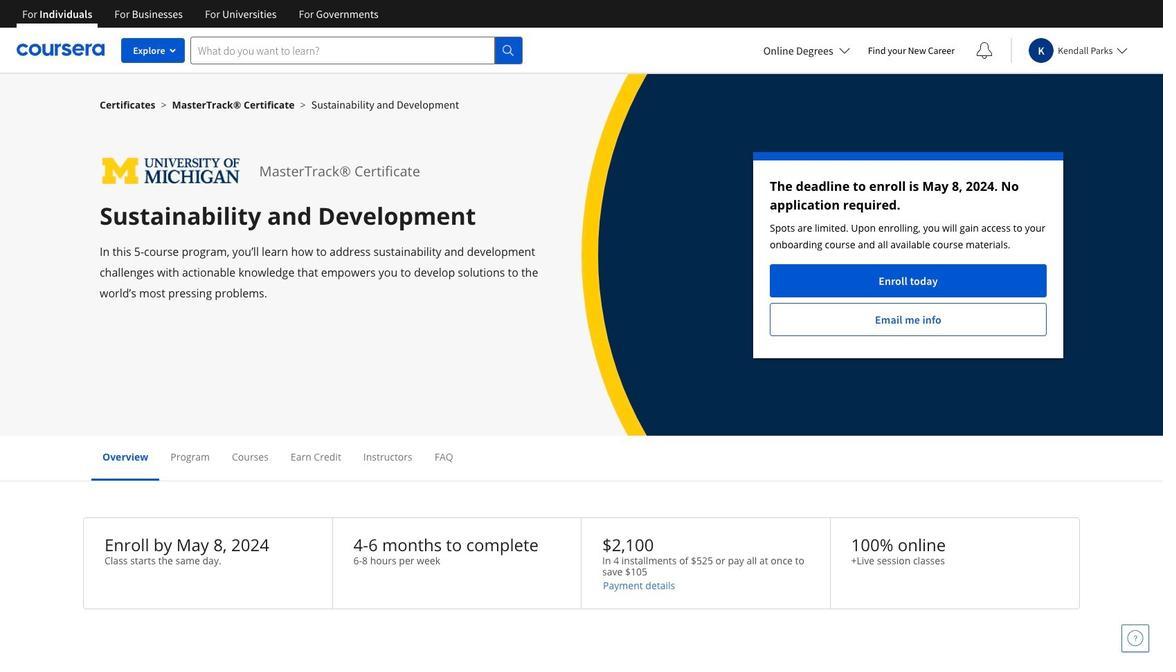 Task type: describe. For each thing, give the bounding box(es) containing it.
coursera image
[[17, 39, 105, 61]]

What do you want to learn? text field
[[190, 36, 495, 64]]

certificate menu element
[[91, 436, 1072, 481]]



Task type: locate. For each thing, give the bounding box(es) containing it.
university of michigan image
[[100, 152, 243, 190]]

help center image
[[1128, 631, 1144, 648]]

None search field
[[190, 36, 523, 64]]

banner navigation
[[11, 0, 390, 28]]

status
[[754, 152, 1064, 359]]



Task type: vqa. For each thing, say whether or not it's contained in the screenshot.
menu
no



